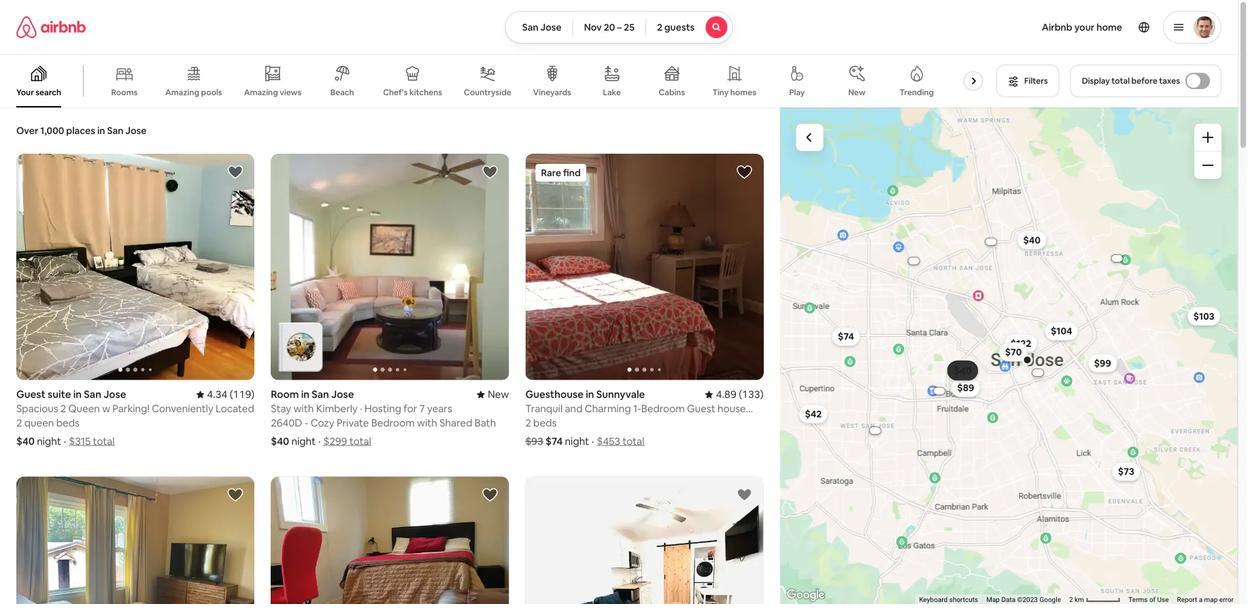 Task type: locate. For each thing, give the bounding box(es) containing it.
beds up $93
[[533, 417, 557, 430]]

cabins
[[659, 87, 685, 98]]

0 vertical spatial new
[[849, 87, 866, 98]]

in inside guest suite in san jose spacious 2 queen w parking! conveniently located 2 queen beds $40 night · $315 total
[[73, 388, 82, 401]]

beds
[[56, 417, 80, 430], [533, 417, 557, 430]]

guest suite in san jose spacious 2 queen w parking! conveniently located 2 queen beds $40 night · $315 total
[[16, 388, 254, 448]]

0 horizontal spatial add to wishlist: apartment in san jose image
[[227, 487, 244, 503]]

new
[[849, 87, 866, 98], [488, 388, 509, 401]]

–
[[617, 21, 622, 33]]

2 horizontal spatial night
[[565, 435, 589, 448]]

san jose
[[522, 21, 562, 33]]

report a map error
[[1177, 596, 1234, 604]]

$75 button
[[1002, 341, 1030, 360]]

san right places on the left of the page
[[107, 125, 123, 137]]

in
[[97, 125, 105, 137], [73, 388, 82, 401], [301, 388, 310, 401], [586, 388, 594, 401]]

map data ©2023 google
[[987, 596, 1061, 604]]

1 add to wishlist: apartment in san jose image from the left
[[227, 487, 244, 503]]

· left $315
[[64, 435, 66, 448]]

jose left 'nov'
[[541, 21, 562, 33]]

total down private
[[350, 435, 371, 448]]

2 night from the left
[[291, 435, 316, 448]]

with up - on the left
[[294, 402, 314, 416]]

san up kimberly
[[312, 388, 329, 401]]

before
[[1132, 76, 1158, 86]]

beds inside the 2 beds $93 $74 night · $453 total
[[533, 417, 557, 430]]

airbnb
[[1042, 21, 1073, 33]]

airbnb your home
[[1042, 21, 1123, 33]]

data
[[1002, 596, 1016, 604]]

$40 inside guest suite in san jose spacious 2 queen w parking! conveniently located 2 queen beds $40 night · $315 total
[[16, 435, 35, 448]]

total inside 'button'
[[1112, 76, 1130, 86]]

· left $453
[[592, 435, 594, 448]]

total right $315
[[93, 435, 115, 448]]

· inside the 2 beds $93 $74 night · $453 total
[[592, 435, 594, 448]]

add to wishlist: home in san jose image
[[737, 487, 753, 503]]

lake
[[603, 87, 621, 98]]

add to wishlist: room in san jose image
[[482, 164, 498, 180]]

shared
[[440, 417, 473, 430]]

over
[[16, 125, 38, 137]]

night inside the 2 beds $93 $74 night · $453 total
[[565, 435, 589, 448]]

a
[[1199, 596, 1203, 604]]

years
[[427, 402, 452, 416]]

sunnyvale
[[596, 388, 645, 401]]

amazing for amazing views
[[244, 87, 278, 97]]

1 horizontal spatial $74
[[838, 330, 855, 343]]

queen
[[24, 417, 54, 430]]

amazing
[[244, 87, 278, 97], [165, 87, 199, 98]]

in right places on the left of the page
[[97, 125, 105, 137]]

filters
[[1025, 76, 1048, 86]]

2640d
[[271, 417, 302, 430]]

total right $453
[[623, 435, 645, 448]]

over 1,000 places in san jose
[[16, 125, 147, 137]]

2 inside button
[[657, 21, 663, 33]]

2 up $93
[[526, 417, 531, 430]]

night inside guest suite in san jose spacious 2 queen w parking! conveniently located 2 queen beds $40 night · $315 total
[[37, 435, 61, 448]]

1 horizontal spatial night
[[291, 435, 316, 448]]

4.34 out of 5 average rating,  119 reviews image
[[196, 388, 255, 401]]

amazing left views at the top left of page
[[244, 87, 278, 97]]

$74 inside the 2 beds $93 $74 night · $453 total
[[546, 435, 563, 448]]

zoom in image
[[1203, 132, 1214, 143]]

$89 button
[[952, 378, 981, 397]]

taxes
[[1159, 76, 1180, 86]]

1 horizontal spatial new
[[849, 87, 866, 98]]

night down queen
[[37, 435, 61, 448]]

tiny
[[713, 87, 729, 98]]

2 left km
[[1070, 596, 1073, 604]]

$93
[[526, 435, 543, 448]]

shortcuts
[[950, 596, 979, 604]]

terms
[[1129, 596, 1148, 604]]

jose up kimberly
[[331, 388, 354, 401]]

san jose button
[[505, 11, 573, 44]]

jose
[[541, 21, 562, 33], [125, 125, 147, 137], [104, 388, 126, 401], [331, 388, 354, 401]]

1 vertical spatial $74
[[546, 435, 563, 448]]

night
[[37, 435, 61, 448], [291, 435, 316, 448], [565, 435, 589, 448]]

$104
[[1051, 325, 1073, 337]]

$122
[[1011, 337, 1032, 350]]

in left the sunnyvale
[[586, 388, 594, 401]]

3 night from the left
[[565, 435, 589, 448]]

4.89 (133)
[[716, 388, 764, 401]]

total left "before"
[[1112, 76, 1130, 86]]

play
[[790, 87, 805, 98]]

home
[[1097, 21, 1123, 33]]

-
[[305, 417, 308, 430]]

$70 button
[[999, 343, 1028, 362]]

2 inside the 2 beds $93 $74 night · $453 total
[[526, 417, 531, 430]]

None search field
[[505, 11, 733, 44]]

1 vertical spatial with
[[417, 417, 437, 430]]

km
[[1075, 596, 1084, 604]]

display
[[1082, 76, 1110, 86]]

beds down queen
[[56, 417, 80, 430]]

in up queen
[[73, 388, 82, 401]]

night left $453
[[565, 435, 589, 448]]

your search
[[16, 87, 61, 98]]

0 horizontal spatial beds
[[56, 417, 80, 430]]

0 horizontal spatial $74
[[546, 435, 563, 448]]

jose inside "san jose" button
[[541, 21, 562, 33]]

vineyards
[[533, 87, 571, 98]]

1 beds from the left
[[56, 417, 80, 430]]

chef's kitchens
[[383, 87, 442, 98]]

spacious
[[16, 402, 58, 416]]

with
[[294, 402, 314, 416], [417, 417, 437, 430]]

$122 button
[[1005, 334, 1038, 353]]

1 night from the left
[[37, 435, 61, 448]]

$42
[[805, 408, 822, 420]]

google image
[[784, 586, 828, 604]]

for
[[404, 402, 417, 416]]

night inside room in san jose stay with kimberly · hosting for 7 years 2640d - cozy private bedroom with shared bath $40 night · $299 total
[[291, 435, 316, 448]]

2 beds from the left
[[533, 417, 557, 430]]

group containing amazing views
[[0, 54, 996, 107]]

$99
[[1095, 357, 1112, 369]]

1 horizontal spatial beds
[[533, 417, 557, 430]]

new place to stay image
[[477, 388, 509, 401]]

25
[[624, 21, 635, 33]]

©2023
[[1018, 596, 1038, 604]]

0 horizontal spatial $40 button
[[948, 361, 978, 380]]

2 down suite
[[60, 402, 66, 416]]

1 horizontal spatial add to wishlist: apartment in san jose image
[[482, 487, 498, 503]]

new up bath
[[488, 388, 509, 401]]

add to wishlist: apartment in san jose image
[[227, 487, 244, 503], [482, 487, 498, 503]]

amazing left pools
[[165, 87, 199, 98]]

1 horizontal spatial $40 button
[[1018, 230, 1047, 250]]

0 horizontal spatial amazing
[[165, 87, 199, 98]]

report a map error link
[[1177, 596, 1234, 604]]

nov 20 – 25 button
[[573, 11, 646, 44]]

$75
[[1008, 344, 1024, 356]]

night down - on the left
[[291, 435, 316, 448]]

1 vertical spatial new
[[488, 388, 509, 401]]

google
[[1040, 596, 1061, 604]]

4.34
[[207, 388, 228, 401]]

0 horizontal spatial night
[[37, 435, 61, 448]]

w
[[102, 402, 110, 416]]

san left 'nov'
[[522, 21, 539, 33]]

2 for 2 km
[[1070, 596, 1073, 604]]

1 horizontal spatial with
[[417, 417, 437, 430]]

countryside
[[464, 87, 512, 98]]

private
[[337, 417, 369, 430]]

add to wishlist: guesthouse in sunnyvale image
[[737, 164, 753, 180]]

2 inside button
[[1070, 596, 1073, 604]]

in right room at left bottom
[[301, 388, 310, 401]]

add to wishlist: guest suite in san jose image
[[227, 164, 244, 180]]

new left the trending
[[849, 87, 866, 98]]

$103
[[1194, 310, 1215, 322]]

2 left the 'guests'
[[657, 21, 663, 33]]

$315
[[69, 435, 91, 448]]

0 horizontal spatial with
[[294, 402, 314, 416]]

san up queen
[[84, 388, 101, 401]]

$74 button
[[832, 327, 861, 346]]

$74 inside "button"
[[838, 330, 855, 343]]

2 guests
[[657, 21, 695, 33]]

with down 7
[[417, 417, 437, 430]]

·
[[360, 402, 362, 416], [64, 435, 66, 448], [318, 435, 321, 448], [592, 435, 594, 448]]

0 vertical spatial $74
[[838, 330, 855, 343]]

group
[[0, 54, 996, 107], [16, 154, 255, 380], [271, 154, 509, 380], [526, 154, 764, 380], [16, 477, 255, 604], [271, 477, 509, 604], [526, 477, 764, 604]]

amazing for amazing pools
[[165, 87, 199, 98]]

queen
[[68, 402, 100, 416]]

terms of use link
[[1129, 596, 1169, 604]]

1 horizontal spatial amazing
[[244, 87, 278, 97]]

jose up w
[[104, 388, 126, 401]]



Task type: vqa. For each thing, say whether or not it's contained in the screenshot.
Add to wishlist: Villa in Audley End icon on the top left of the page
no



Task type: describe. For each thing, give the bounding box(es) containing it.
1 vertical spatial $40 button
[[948, 361, 978, 380]]

hosting
[[365, 402, 401, 416]]

2 km button
[[1065, 595, 1125, 604]]

san inside button
[[522, 21, 539, 33]]

san inside guest suite in san jose spacious 2 queen w parking! conveniently located 2 queen beds $40 night · $315 total
[[84, 388, 101, 401]]

airbnb your home link
[[1034, 13, 1131, 42]]

20
[[604, 21, 615, 33]]

· inside guest suite in san jose spacious 2 queen w parking! conveniently located 2 queen beds $40 night · $315 total
[[64, 435, 66, 448]]

4.89 out of 5 average rating,  133 reviews image
[[705, 388, 764, 401]]

bath
[[475, 417, 496, 430]]

total inside guest suite in san jose spacious 2 queen w parking! conveniently located 2 queen beds $40 night · $315 total
[[93, 435, 115, 448]]

parking!
[[113, 402, 150, 416]]

map
[[1205, 596, 1218, 604]]

filters button
[[997, 65, 1060, 97]]

total inside room in san jose stay with kimberly · hosting for 7 years 2640d - cozy private bedroom with shared bath $40 night · $299 total
[[350, 435, 371, 448]]

$453 total button
[[597, 435, 645, 448]]

chef's
[[383, 87, 408, 98]]

amazing pools
[[165, 87, 222, 98]]

in inside room in san jose stay with kimberly · hosting for 7 years 2640d - cozy private bedroom with shared bath $40 night · $299 total
[[301, 388, 310, 401]]

2 km
[[1070, 596, 1086, 604]]

(133)
[[739, 388, 764, 401]]

kitchens
[[410, 87, 442, 98]]

$73 button
[[1112, 462, 1141, 481]]

places
[[66, 125, 95, 137]]

0 horizontal spatial new
[[488, 388, 509, 401]]

· up private
[[360, 402, 362, 416]]

2 for 2 beds $93 $74 night · $453 total
[[526, 417, 531, 430]]

2 guests button
[[646, 11, 733, 44]]

$73
[[1119, 466, 1135, 478]]

$89
[[958, 382, 975, 394]]

zoom out image
[[1203, 160, 1214, 171]]

your
[[1075, 21, 1095, 33]]

beach
[[331, 87, 354, 98]]

conveniently
[[152, 402, 213, 416]]

views
[[280, 87, 302, 97]]

of
[[1150, 596, 1156, 604]]

guests
[[665, 21, 695, 33]]

your
[[16, 87, 34, 98]]

2 left queen
[[16, 417, 22, 430]]

$70
[[1006, 346, 1022, 358]]

jose down rooms
[[125, 125, 147, 137]]

suite
[[48, 388, 71, 401]]

2 add to wishlist: apartment in san jose image from the left
[[482, 487, 498, 503]]

none search field containing san jose
[[505, 11, 733, 44]]

google map
showing 23 stays. region
[[780, 107, 1238, 604]]

$40 inside room in san jose stay with kimberly · hosting for 7 years 2640d - cozy private bedroom with shared bath $40 night · $299 total
[[271, 435, 289, 448]]

terms of use
[[1129, 596, 1169, 604]]

bedroom
[[371, 417, 415, 430]]

7
[[420, 402, 425, 416]]

total inside the 2 beds $93 $74 night · $453 total
[[623, 435, 645, 448]]

0 vertical spatial with
[[294, 402, 314, 416]]

guesthouse
[[526, 388, 584, 401]]

keyboard
[[920, 596, 948, 604]]

search
[[36, 87, 61, 98]]

keyboard shortcuts button
[[920, 595, 979, 604]]

$299
[[324, 435, 347, 448]]

2 beds $93 $74 night · $453 total
[[526, 417, 645, 448]]

$104 $122 $75 $99
[[1008, 325, 1112, 369]]

tiny homes
[[713, 87, 757, 98]]

jose inside room in san jose stay with kimberly · hosting for 7 years 2640d - cozy private bedroom with shared bath $40 night · $299 total
[[331, 388, 354, 401]]

display total before taxes button
[[1071, 65, 1222, 97]]

$453
[[597, 435, 620, 448]]

homes
[[731, 87, 757, 98]]

keyboard shortcuts
[[920, 596, 979, 604]]

located
[[216, 402, 254, 416]]

nov
[[584, 21, 602, 33]]

room in san jose stay with kimberly · hosting for 7 years 2640d - cozy private bedroom with shared bath $40 night · $299 total
[[271, 388, 496, 448]]

$315 total button
[[69, 435, 115, 448]]

profile element
[[749, 0, 1222, 54]]

trending
[[900, 87, 934, 98]]

jose inside guest suite in san jose spacious 2 queen w parking! conveniently located 2 queen beds $40 night · $315 total
[[104, 388, 126, 401]]

$99 button
[[1089, 354, 1118, 373]]

1,000
[[40, 125, 64, 137]]

display total before taxes
[[1082, 76, 1180, 86]]

rooms
[[111, 87, 138, 98]]

error
[[1220, 596, 1234, 604]]

$299 total button
[[324, 435, 371, 448]]

pools
[[201, 87, 222, 98]]

· left $299
[[318, 435, 321, 448]]

0 vertical spatial $40 button
[[1018, 230, 1047, 250]]

2 for 2 guests
[[657, 21, 663, 33]]

nov 20 – 25
[[584, 21, 635, 33]]

(119)
[[230, 388, 255, 401]]

beds inside guest suite in san jose spacious 2 queen w parking! conveniently located 2 queen beds $40 night · $315 total
[[56, 417, 80, 430]]

kimberly
[[316, 402, 358, 416]]

cozy
[[311, 417, 334, 430]]

map
[[987, 596, 1000, 604]]

guest
[[16, 388, 45, 401]]

san inside room in san jose stay with kimberly · hosting for 7 years 2640d - cozy private bedroom with shared bath $40 night · $299 total
[[312, 388, 329, 401]]



